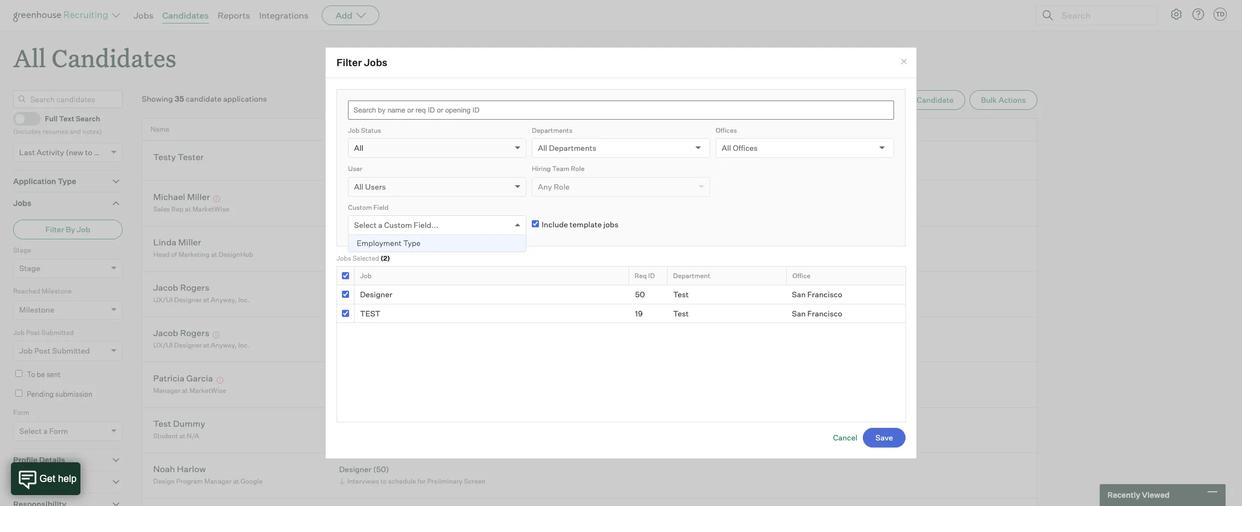 Task type: describe. For each thing, give the bounding box(es) containing it.
sent
[[46, 371, 61, 379]]

jacob rogers has been in application review for more than 5 days image
[[211, 332, 221, 339]]

1 vertical spatial submitted
[[52, 347, 90, 356]]

test inside filter jobs dialog
[[360, 309, 380, 318]]

reports
[[218, 10, 250, 21]]

integrations
[[259, 10, 309, 21]]

hiring team role
[[532, 165, 585, 173]]

and
[[70, 128, 81, 136]]

to for schedule
[[381, 478, 387, 486]]

feedback for jacob rogers
[[370, 296, 398, 304]]

submission
[[55, 390, 93, 399]]

Search by name or req ID or opening ID field
[[348, 100, 894, 120]]

patricia garcia has been in application review for more than 5 days image
[[215, 377, 225, 384]]

1 jacob rogers link from the top
[[153, 282, 209, 295]]

reports link
[[218, 10, 250, 21]]

jobs down add popup button
[[364, 56, 387, 68]]

0 vertical spatial stage
[[13, 246, 31, 254]]

san for 19
[[792, 309, 806, 318]]

jobs left selected
[[337, 255, 351, 263]]

test inside test (19) rejected
[[339, 150, 360, 159]]

application for head of marketing at designhub
[[407, 251, 442, 259]]

anyway, inside jacob rogers ux/ui designer at anyway, inc.
[[211, 296, 237, 304]]

1 vertical spatial candidates
[[52, 42, 176, 74]]

francisco for 19
[[808, 309, 842, 318]]

generate report
[[788, 95, 847, 105]]

rep
[[171, 205, 184, 214]]

type for application type
[[58, 177, 76, 186]]

at right rep
[[185, 205, 191, 214]]

req
[[635, 272, 647, 280]]

noah harlow link
[[153, 464, 206, 477]]

jacob rogers
[[153, 328, 209, 339]]

last
[[19, 148, 35, 157]]

To be sent checkbox
[[15, 371, 22, 378]]

showing
[[142, 94, 173, 104]]

test up 'jobs selected (2)'
[[339, 238, 360, 247]]

test up custom field
[[339, 192, 360, 202]]

harlow
[[177, 464, 206, 475]]

san francisco for 50
[[792, 290, 842, 299]]

generate report button
[[774, 90, 874, 110]]

select a form
[[19, 427, 68, 436]]

profile
[[13, 456, 37, 465]]

full text search (includes resumes and notes)
[[13, 114, 102, 136]]

1 vertical spatial marketwise
[[189, 387, 226, 395]]

testy
[[153, 151, 176, 162]]

bulk
[[981, 95, 997, 105]]

sales rep at marketwise
[[153, 205, 229, 214]]

1 vertical spatial offices
[[733, 143, 758, 153]]

a for custom
[[378, 221, 383, 230]]

sales
[[153, 205, 170, 214]]

marketing
[[178, 251, 210, 259]]

all users
[[354, 182, 386, 191]]

to for old)
[[85, 148, 92, 157]]

text
[[59, 114, 74, 123]]

select for select a custom field...
[[354, 221, 377, 230]]

custom field
[[348, 203, 389, 212]]

candidate
[[186, 94, 221, 104]]

michael miller link
[[153, 191, 210, 204]]

add candidate link
[[878, 90, 965, 110]]

jobs
[[604, 220, 619, 229]]

rejected
[[339, 163, 367, 171]]

designer (50)
[[339, 420, 389, 429]]

stage element
[[13, 245, 123, 286]]

design
[[153, 478, 175, 486]]

Pending submission checkbox
[[15, 390, 22, 397]]

recently viewed
[[1108, 491, 1170, 500]]

testy tester link
[[153, 151, 204, 164]]

filter for filter by job
[[45, 225, 64, 234]]

checkmark image
[[18, 114, 26, 122]]

details
[[39, 456, 65, 465]]

td button
[[1212, 5, 1229, 23]]

inc. inside jacob rogers ux/ui designer at anyway, inc.
[[238, 296, 250, 304]]

application for ux/ui designer at anyway, inc.
[[407, 296, 442, 304]]

save button
[[863, 429, 906, 448]]

bulk actions
[[981, 95, 1026, 105]]

collect for linda miller
[[347, 251, 369, 259]]

candidates link
[[162, 10, 209, 21]]

manager at marketwise
[[153, 387, 226, 395]]

(2)
[[381, 255, 390, 263]]

all for all offices
[[722, 143, 731, 153]]

patricia garcia link
[[153, 373, 213, 386]]

by
[[66, 225, 75, 234]]

all option
[[354, 143, 364, 153]]

garcia
[[186, 373, 213, 384]]

1 in from the top
[[400, 205, 405, 214]]

be
[[37, 371, 45, 379]]

(50) for jacob rogers
[[373, 283, 389, 293]]

review for linda miller
[[444, 251, 466, 259]]

employment type
[[357, 239, 421, 248]]

filter jobs
[[337, 56, 387, 68]]

all for all departments
[[538, 143, 547, 153]]

add button
[[322, 5, 379, 25]]

student
[[153, 432, 178, 441]]

test dummy link
[[153, 419, 205, 431]]

pending submission
[[27, 390, 93, 399]]

search
[[76, 114, 100, 123]]

rogers for jacob rogers
[[180, 328, 209, 339]]

to be sent
[[27, 371, 61, 379]]

all departments
[[538, 143, 596, 153]]

head
[[153, 251, 170, 259]]

patricia garcia
[[153, 373, 213, 384]]

1 vertical spatial departments
[[549, 143, 596, 153]]

at inside the noah harlow design program manager at google
[[233, 478, 239, 486]]

close image
[[900, 57, 909, 66]]

hiring
[[532, 165, 551, 173]]

application for sales rep at marketwise
[[407, 205, 442, 214]]

ux/ui inside jacob rogers ux/ui designer at anyway, inc.
[[153, 296, 173, 304]]

team
[[552, 165, 570, 173]]

testy tester
[[153, 151, 204, 162]]

cancel
[[833, 433, 858, 443]]

0 vertical spatial job post submitted
[[13, 329, 74, 337]]

1 collect feedback in application review link from the top
[[338, 204, 468, 215]]

add candidate
[[900, 95, 954, 105]]

employment type list box
[[349, 235, 526, 252]]

employment type option
[[349, 235, 526, 252]]

job inside button
[[77, 225, 90, 234]]

reached milestone
[[13, 287, 72, 296]]

miller for michael
[[187, 191, 210, 202]]

select for select a form
[[19, 427, 42, 436]]

job post submitted element
[[13, 328, 123, 369]]

(19) inside test (19) rejected
[[361, 150, 375, 159]]

at inside linda miller head of marketing at designhub
[[211, 251, 217, 259]]

tester
[[178, 151, 204, 162]]

1 vertical spatial custom
[[384, 221, 412, 230]]

manager inside the noah harlow design program manager at google
[[204, 478, 232, 486]]

2 (50) from the top
[[373, 420, 389, 429]]

miller for linda
[[178, 237, 201, 248]]

job/status
[[348, 125, 383, 134]]

n/a
[[187, 432, 199, 441]]

1 vertical spatial post
[[34, 347, 50, 356]]

test inside test dummy student at n/a
[[153, 419, 171, 429]]

san for 50
[[792, 290, 806, 299]]

1 feedback from the top
[[370, 205, 398, 214]]

ux/ui designer at anyway, inc.
[[153, 342, 250, 350]]

program
[[176, 478, 203, 486]]

form element
[[13, 408, 123, 449]]

0 horizontal spatial role
[[554, 182, 570, 191]]

rogers for jacob rogers ux/ui designer at anyway, inc.
[[180, 282, 209, 293]]

(50) for noah harlow
[[373, 465, 389, 474]]

all for all users
[[354, 182, 364, 191]]

0 horizontal spatial form
[[13, 409, 29, 417]]

(19) for sales rep at marketwise
[[361, 192, 375, 202]]



Task type: vqa. For each thing, say whether or not it's contained in the screenshot.
christina overa LINK
no



Task type: locate. For each thing, give the bounding box(es) containing it.
collect feedback in application review link up select a custom field...
[[338, 204, 468, 215]]

1 anyway, from the top
[[211, 296, 237, 304]]

1 vertical spatial jacob rogers link
[[153, 328, 209, 340]]

0 vertical spatial submitted
[[41, 329, 74, 337]]

0 vertical spatial candidates
[[162, 10, 209, 21]]

0 vertical spatial francisco
[[808, 290, 842, 299]]

filter
[[337, 56, 362, 68], [45, 225, 64, 234]]

submitted up sent
[[52, 347, 90, 356]]

2 vertical spatial feedback
[[370, 296, 398, 304]]

at inside test dummy student at n/a
[[179, 432, 185, 441]]

0 horizontal spatial manager
[[153, 387, 180, 395]]

1 vertical spatial in
[[400, 251, 405, 259]]

rogers inside jacob rogers ux/ui designer at anyway, inc.
[[180, 282, 209, 293]]

2 test (19) collect feedback in application review from the top
[[339, 238, 466, 259]]

michael miller
[[153, 191, 210, 202]]

0 vertical spatial select
[[354, 221, 377, 230]]

select inside form 'element'
[[19, 427, 42, 436]]

filter for filter jobs
[[337, 56, 362, 68]]

2 vertical spatial (19)
[[361, 238, 375, 247]]

old)
[[94, 148, 108, 157]]

at right marketing
[[211, 251, 217, 259]]

filter jobs dialog
[[325, 47, 917, 460]]

name
[[151, 125, 169, 134]]

designer for designer (50) collect feedback in application review
[[339, 283, 372, 293]]

miller
[[187, 191, 210, 202], [178, 237, 201, 248]]

1 horizontal spatial add
[[900, 95, 915, 105]]

candidates right jobs link on the top left of page
[[162, 10, 209, 21]]

1 horizontal spatial manager
[[204, 478, 232, 486]]

1 vertical spatial miller
[[178, 237, 201, 248]]

collect feedback in application review link down employment type
[[338, 250, 468, 260]]

1 vertical spatial jacob
[[153, 328, 178, 339]]

2 vertical spatial collect
[[347, 296, 369, 304]]

2 francisco from the top
[[808, 309, 842, 318]]

a for form
[[43, 427, 48, 436]]

2 in from the top
[[400, 251, 405, 259]]

None field
[[354, 216, 357, 235]]

filter down add popup button
[[337, 56, 362, 68]]

at
[[185, 205, 191, 214], [211, 251, 217, 259], [203, 296, 209, 304], [203, 342, 209, 350], [182, 387, 188, 395], [179, 432, 185, 441], [233, 478, 239, 486]]

application inside designer (50) collect feedback in application review
[[407, 296, 442, 304]]

1 horizontal spatial role
[[571, 165, 585, 173]]

in
[[400, 205, 405, 214], [400, 251, 405, 259], [400, 296, 405, 304]]

template
[[570, 220, 602, 229]]

1 vertical spatial (50)
[[373, 420, 389, 429]]

1 vertical spatial feedback
[[370, 251, 398, 259]]

2 vertical spatial (50)
[[373, 465, 389, 474]]

candidate reports are now available! apply filters and select "view in app" element
[[774, 90, 874, 110]]

0 vertical spatial type
[[58, 177, 76, 186]]

2 (19) from the top
[[361, 192, 375, 202]]

add inside popup button
[[336, 10, 353, 21]]

0 vertical spatial inc.
[[238, 296, 250, 304]]

configure image
[[1170, 8, 1183, 21]]

0 vertical spatial anyway,
[[211, 296, 237, 304]]

designer inside designer (50) interviews to schedule for preliminary screen
[[339, 465, 372, 474]]

review inside designer (50) collect feedback in application review
[[444, 296, 466, 304]]

feedback down employment type
[[370, 251, 398, 259]]

any
[[538, 182, 552, 191]]

Search text field
[[1059, 7, 1148, 23]]

milestone down stage 'element'
[[42, 287, 72, 296]]

add for add
[[336, 10, 353, 21]]

role right team
[[571, 165, 585, 173]]

1 test (19) collect feedback in application review from the top
[[339, 192, 466, 214]]

collect feedback in application review link for rogers
[[338, 295, 468, 305]]

michael miller has been in application review for more than 5 days image
[[212, 196, 222, 202]]

1 san francisco from the top
[[792, 290, 842, 299]]

stage
[[13, 246, 31, 254], [19, 264, 40, 273]]

test (19) rejected
[[339, 150, 375, 171]]

1 horizontal spatial a
[[378, 221, 383, 230]]

job status
[[348, 126, 381, 134]]

2 collect feedback in application review link from the top
[[338, 250, 468, 260]]

job post submitted down reached milestone 'element'
[[13, 329, 74, 337]]

2 collect from the top
[[347, 251, 369, 259]]

to left schedule
[[381, 478, 387, 486]]

2 san from the top
[[792, 309, 806, 318]]

0 horizontal spatial type
[[58, 177, 76, 186]]

screen
[[464, 478, 486, 486]]

manager right 'program'
[[204, 478, 232, 486]]

last activity (new to old) option
[[19, 148, 108, 157]]

all
[[13, 42, 46, 74], [354, 143, 364, 153], [538, 143, 547, 153], [722, 143, 731, 153], [354, 182, 364, 191]]

add left candidate
[[900, 95, 915, 105]]

all for "all" option
[[354, 143, 364, 153]]

1 horizontal spatial type
[[403, 239, 421, 248]]

1 vertical spatial add
[[900, 95, 915, 105]]

3 feedback from the top
[[370, 296, 398, 304]]

3 (50) from the top
[[373, 465, 389, 474]]

filter by job button
[[13, 220, 123, 240]]

(includes
[[13, 128, 41, 136]]

1 san from the top
[[792, 290, 806, 299]]

reached milestone element
[[13, 286, 123, 328]]

anyway, down jacob rogers has been in application review for more than 5 days "image"
[[211, 342, 237, 350]]

1 vertical spatial a
[[43, 427, 48, 436]]

test (19) collect feedback in application review up select a custom field...
[[339, 192, 466, 214]]

feedback up select a custom field...
[[370, 205, 398, 214]]

collect feedback in application review link down (2) at bottom left
[[338, 295, 468, 305]]

test up rejected in the top of the page
[[339, 150, 360, 159]]

collect for jacob rogers
[[347, 296, 369, 304]]

filter left by
[[45, 225, 64, 234]]

offices
[[716, 126, 737, 134], [733, 143, 758, 153]]

1 vertical spatial manager
[[204, 478, 232, 486]]

1 horizontal spatial form
[[49, 427, 68, 436]]

0 vertical spatial feedback
[[370, 205, 398, 214]]

0 vertical spatial offices
[[716, 126, 737, 134]]

0 vertical spatial custom
[[348, 203, 372, 212]]

1 vertical spatial type
[[403, 239, 421, 248]]

1 vertical spatial review
[[444, 251, 466, 259]]

report
[[823, 95, 847, 105]]

linda miller head of marketing at designhub
[[153, 237, 253, 259]]

manager down "patricia"
[[153, 387, 180, 395]]

test (19) collect feedback in application review for head of marketing at designhub
[[339, 238, 466, 259]]

anyway, up jacob rogers has been in application review for more than 5 days "image"
[[211, 296, 237, 304]]

2 vertical spatial review
[[444, 296, 466, 304]]

19
[[635, 309, 643, 318]]

field
[[373, 203, 389, 212]]

submitted down reached milestone 'element'
[[41, 329, 74, 337]]

0 vertical spatial post
[[26, 329, 40, 337]]

(50) inside designer (50) interviews to schedule for preliminary screen
[[373, 465, 389, 474]]

preliminary
[[427, 478, 463, 486]]

1 vertical spatial (19)
[[361, 192, 375, 202]]

3 in from the top
[[400, 296, 405, 304]]

francisco
[[808, 290, 842, 299], [808, 309, 842, 318]]

linda miller link
[[153, 237, 201, 249]]

to left old)
[[85, 148, 92, 157]]

feedback for linda miller
[[370, 251, 398, 259]]

role right any
[[554, 182, 570, 191]]

collect inside designer (50) collect feedback in application review
[[347, 296, 369, 304]]

0 vertical spatial rogers
[[180, 282, 209, 293]]

0 horizontal spatial select
[[19, 427, 42, 436]]

type inside option
[[403, 239, 421, 248]]

collect down 'jobs selected (2)'
[[347, 296, 369, 304]]

add for add candidate
[[900, 95, 915, 105]]

0 vertical spatial jacob rogers link
[[153, 282, 209, 295]]

1 vertical spatial to
[[381, 478, 387, 486]]

cancel link
[[833, 433, 858, 443]]

select inside filter jobs dialog
[[354, 221, 377, 230]]

departments up all departments
[[532, 126, 573, 134]]

1 vertical spatial san
[[792, 309, 806, 318]]

2 anyway, from the top
[[211, 342, 237, 350]]

google
[[241, 478, 263, 486]]

designer inside designer (50) collect feedback in application review
[[339, 283, 372, 293]]

2 san francisco from the top
[[792, 309, 842, 318]]

at left the n/a on the left bottom of page
[[179, 432, 185, 441]]

review for jacob rogers
[[444, 296, 466, 304]]

select down custom field
[[354, 221, 377, 230]]

3 collect from the top
[[347, 296, 369, 304]]

test
[[673, 290, 689, 299], [673, 309, 689, 318], [153, 419, 171, 429]]

michael
[[153, 191, 185, 202]]

type down field...
[[403, 239, 421, 248]]

filter by job
[[45, 225, 90, 234]]

notes)
[[82, 128, 102, 136]]

marketwise down michael miller has been in application review for more than 5 days icon
[[192, 205, 229, 214]]

0 vertical spatial review
[[444, 205, 466, 214]]

milestone down reached milestone
[[19, 305, 54, 315]]

jobs left candidates link
[[134, 10, 154, 21]]

td
[[1216, 10, 1225, 18]]

req id
[[635, 272, 655, 280]]

1 vertical spatial test
[[673, 309, 689, 318]]

add up filter jobs
[[336, 10, 353, 21]]

0 vertical spatial marketwise
[[192, 205, 229, 214]]

dummy
[[173, 419, 205, 429]]

0 horizontal spatial custom
[[348, 203, 372, 212]]

2 review from the top
[[444, 251, 466, 259]]

0 vertical spatial miller
[[187, 191, 210, 202]]

1 horizontal spatial to
[[381, 478, 387, 486]]

san
[[792, 290, 806, 299], [792, 309, 806, 318]]

form down pending submission option
[[13, 409, 29, 417]]

office
[[793, 272, 811, 280]]

jacob up ux/ui designer at anyway, inc.
[[153, 328, 178, 339]]

0 vertical spatial role
[[571, 165, 585, 173]]

2 inc. from the top
[[238, 342, 250, 350]]

td button
[[1214, 8, 1227, 21]]

designer for designer (50)
[[339, 420, 372, 429]]

integrations link
[[259, 10, 309, 21]]

1 vertical spatial filter
[[45, 225, 64, 234]]

0 horizontal spatial a
[[43, 427, 48, 436]]

departments up team
[[549, 143, 596, 153]]

miller up marketing
[[178, 237, 201, 248]]

form
[[13, 409, 29, 417], [49, 427, 68, 436]]

1 vertical spatial milestone
[[19, 305, 54, 315]]

1 rogers from the top
[[180, 282, 209, 293]]

0 vertical spatial filter
[[337, 56, 362, 68]]

0 vertical spatial jacob
[[153, 282, 178, 293]]

test (19) collect feedback in application review for sales rep at marketwise
[[339, 192, 466, 214]]

1 vertical spatial san francisco
[[792, 309, 842, 318]]

(19) up custom field
[[361, 192, 375, 202]]

collect down employment
[[347, 251, 369, 259]]

designer inside jacob rogers ux/ui designer at anyway, inc.
[[174, 296, 202, 304]]

0 horizontal spatial to
[[85, 148, 92, 157]]

at left google
[[233, 478, 239, 486]]

feedback down (2) at bottom left
[[370, 296, 398, 304]]

None checkbox
[[342, 272, 349, 280], [342, 291, 349, 298], [342, 310, 349, 317], [342, 272, 349, 280], [342, 291, 349, 298], [342, 310, 349, 317]]

Include template jobs checkbox
[[532, 220, 539, 227]]

jacob for jacob rogers ux/ui designer at anyway, inc.
[[153, 282, 178, 293]]

1 inc. from the top
[[238, 296, 250, 304]]

1 vertical spatial job post submitted
[[19, 347, 90, 356]]

2 vertical spatial test
[[153, 419, 171, 429]]

jobs selected (2)
[[337, 255, 390, 263]]

filter inside button
[[45, 225, 64, 234]]

rogers up ux/ui designer at anyway, inc.
[[180, 328, 209, 339]]

1 collect from the top
[[347, 205, 369, 214]]

job post submitted up sent
[[19, 347, 90, 356]]

jacob rogers link up ux/ui designer at anyway, inc.
[[153, 328, 209, 340]]

1 vertical spatial collect
[[347, 251, 369, 259]]

0 vertical spatial departments
[[532, 126, 573, 134]]

at down jacob rogers
[[203, 342, 209, 350]]

(19) up rejected in the top of the page
[[361, 150, 375, 159]]

schedule
[[388, 478, 416, 486]]

pending
[[27, 390, 54, 399]]

0 vertical spatial (50)
[[373, 283, 389, 293]]

role
[[571, 165, 585, 173], [554, 182, 570, 191]]

0 vertical spatial test
[[673, 290, 689, 299]]

miller inside michael miller link
[[187, 191, 210, 202]]

generate
[[788, 95, 821, 105]]

type for employment type
[[403, 239, 421, 248]]

for
[[417, 478, 426, 486]]

bulk actions link
[[970, 90, 1038, 110]]

0 vertical spatial form
[[13, 409, 29, 417]]

rogers down marketing
[[180, 282, 209, 293]]

1 vertical spatial anyway,
[[211, 342, 237, 350]]

2 vertical spatial collect feedback in application review link
[[338, 295, 468, 305]]

a inside filter jobs dialog
[[378, 221, 383, 230]]

0 vertical spatial collect feedback in application review link
[[338, 204, 468, 215]]

1 vertical spatial role
[[554, 182, 570, 191]]

source
[[13, 478, 39, 487]]

jacob
[[153, 282, 178, 293], [153, 328, 178, 339]]

full
[[45, 114, 58, 123]]

0 vertical spatial to
[[85, 148, 92, 157]]

field...
[[414, 221, 439, 230]]

interviews to schedule for preliminary screen link
[[338, 477, 488, 487]]

all candidates
[[13, 42, 176, 74]]

3 (19) from the top
[[361, 238, 375, 247]]

francisco for 50
[[808, 290, 842, 299]]

ux/ui up jacob rogers
[[153, 296, 173, 304]]

showing 35 candidate applications
[[142, 94, 267, 104]]

1 review from the top
[[444, 205, 466, 214]]

review
[[444, 205, 466, 214], [444, 251, 466, 259], [444, 296, 466, 304]]

jacob down head
[[153, 282, 178, 293]]

1 vertical spatial rogers
[[180, 328, 209, 339]]

type down last activity (new to old) option
[[58, 177, 76, 186]]

0 vertical spatial milestone
[[42, 287, 72, 296]]

1 vertical spatial inc.
[[238, 342, 250, 350]]

2 jacob rogers link from the top
[[153, 328, 209, 340]]

2 rogers from the top
[[180, 328, 209, 339]]

3 review from the top
[[444, 296, 466, 304]]

1 (50) from the top
[[373, 283, 389, 293]]

post up 'to be sent'
[[34, 347, 50, 356]]

jacob inside jacob rogers ux/ui designer at anyway, inc.
[[153, 282, 178, 293]]

miller up "sales rep at marketwise"
[[187, 191, 210, 202]]

1 vertical spatial stage
[[19, 264, 40, 273]]

at up jacob rogers
[[203, 296, 209, 304]]

0 vertical spatial add
[[336, 10, 353, 21]]

1 (19) from the top
[[361, 150, 375, 159]]

1 jacob from the top
[[153, 282, 178, 293]]

a up profile details
[[43, 427, 48, 436]]

filter inside dialog
[[337, 56, 362, 68]]

0 vertical spatial (19)
[[361, 150, 375, 159]]

greenhouse recruiting image
[[13, 9, 112, 22]]

collect feedback in application review link for miller
[[338, 250, 468, 260]]

0 vertical spatial san
[[792, 290, 806, 299]]

activity
[[37, 148, 64, 157]]

1 vertical spatial select
[[19, 427, 42, 436]]

resumes
[[42, 128, 68, 136]]

designer (50) interviews to schedule for preliminary screen
[[339, 465, 486, 486]]

1 vertical spatial collect feedback in application review link
[[338, 250, 468, 260]]

in inside designer (50) collect feedback in application review
[[400, 296, 405, 304]]

0 vertical spatial ux/ui
[[153, 296, 173, 304]]

2 feedback from the top
[[370, 251, 398, 259]]

0 horizontal spatial filter
[[45, 225, 64, 234]]

actions
[[999, 95, 1026, 105]]

1 horizontal spatial filter
[[337, 56, 362, 68]]

2 vertical spatial in
[[400, 296, 405, 304]]

0 vertical spatial a
[[378, 221, 383, 230]]

1 francisco from the top
[[808, 290, 842, 299]]

designer for designer (50) interviews to schedule for preliminary screen
[[339, 465, 372, 474]]

collect left field at the left top of the page
[[347, 205, 369, 214]]

application type
[[13, 177, 76, 186]]

candidates down jobs link on the top left of page
[[52, 42, 176, 74]]

jobs down application type
[[13, 199, 31, 208]]

2 jacob from the top
[[153, 328, 178, 339]]

marketwise down garcia
[[189, 387, 226, 395]]

test down designer (50) collect feedback in application review
[[360, 309, 380, 318]]

(new
[[66, 148, 84, 157]]

custom up employment type
[[384, 221, 412, 230]]

user
[[348, 165, 363, 173]]

1 vertical spatial francisco
[[808, 309, 842, 318]]

users
[[365, 182, 386, 191]]

1 vertical spatial test (19) collect feedback in application review
[[339, 238, 466, 259]]

0 vertical spatial san francisco
[[792, 290, 842, 299]]

in for miller
[[400, 251, 405, 259]]

1 ux/ui from the top
[[153, 296, 173, 304]]

jacob rogers link
[[153, 282, 209, 295], [153, 328, 209, 340]]

recently
[[1108, 491, 1141, 500]]

form up 'details'
[[49, 427, 68, 436]]

submitted
[[41, 329, 74, 337], [52, 347, 90, 356]]

feedback
[[370, 205, 398, 214], [370, 251, 398, 259], [370, 296, 398, 304]]

custom left field at the left top of the page
[[348, 203, 372, 212]]

at down patricia garcia link
[[182, 387, 188, 395]]

test for 50
[[673, 290, 689, 299]]

selected
[[353, 255, 379, 263]]

1 horizontal spatial select
[[354, 221, 377, 230]]

post down reached
[[26, 329, 40, 337]]

1 horizontal spatial custom
[[384, 221, 412, 230]]

(19)
[[361, 150, 375, 159], [361, 192, 375, 202], [361, 238, 375, 247]]

san francisco for 19
[[792, 309, 842, 318]]

(19) for head of marketing at designhub
[[361, 238, 375, 247]]

test dummy student at n/a
[[153, 419, 205, 441]]

jacob rogers link down of
[[153, 282, 209, 295]]

ux/ui down jacob rogers
[[153, 342, 173, 350]]

patricia
[[153, 373, 185, 384]]

2 ux/ui from the top
[[153, 342, 173, 350]]

1 vertical spatial form
[[49, 427, 68, 436]]

anyway,
[[211, 296, 237, 304], [211, 342, 237, 350]]

miller inside linda miller head of marketing at designhub
[[178, 237, 201, 248]]

in for rogers
[[400, 296, 405, 304]]

0 vertical spatial in
[[400, 205, 405, 214]]

select up profile
[[19, 427, 42, 436]]

jobs link
[[134, 10, 154, 21]]

test (19) collect feedback in application review down select a custom field...
[[339, 238, 466, 259]]

a down field at the left top of the page
[[378, 221, 383, 230]]

(19) up selected
[[361, 238, 375, 247]]

0 horizontal spatial add
[[336, 10, 353, 21]]

a inside form 'element'
[[43, 427, 48, 436]]

include
[[542, 220, 568, 229]]

feedback inside designer (50) collect feedback in application review
[[370, 296, 398, 304]]

0 vertical spatial manager
[[153, 387, 180, 395]]

designer inside filter jobs dialog
[[360, 290, 392, 299]]

to inside designer (50) interviews to schedule for preliminary screen
[[381, 478, 387, 486]]

Search candidates field
[[13, 90, 123, 108]]

test for 19
[[673, 309, 689, 318]]

at inside jacob rogers ux/ui designer at anyway, inc.
[[203, 296, 209, 304]]

id
[[648, 272, 655, 280]]

designer for designer
[[360, 290, 392, 299]]

viewed
[[1142, 491, 1170, 500]]

all offices
[[722, 143, 758, 153]]

(50) inside designer (50) collect feedback in application review
[[373, 283, 389, 293]]

jacob for jacob rogers
[[153, 328, 178, 339]]

3 collect feedback in application review link from the top
[[338, 295, 468, 305]]



